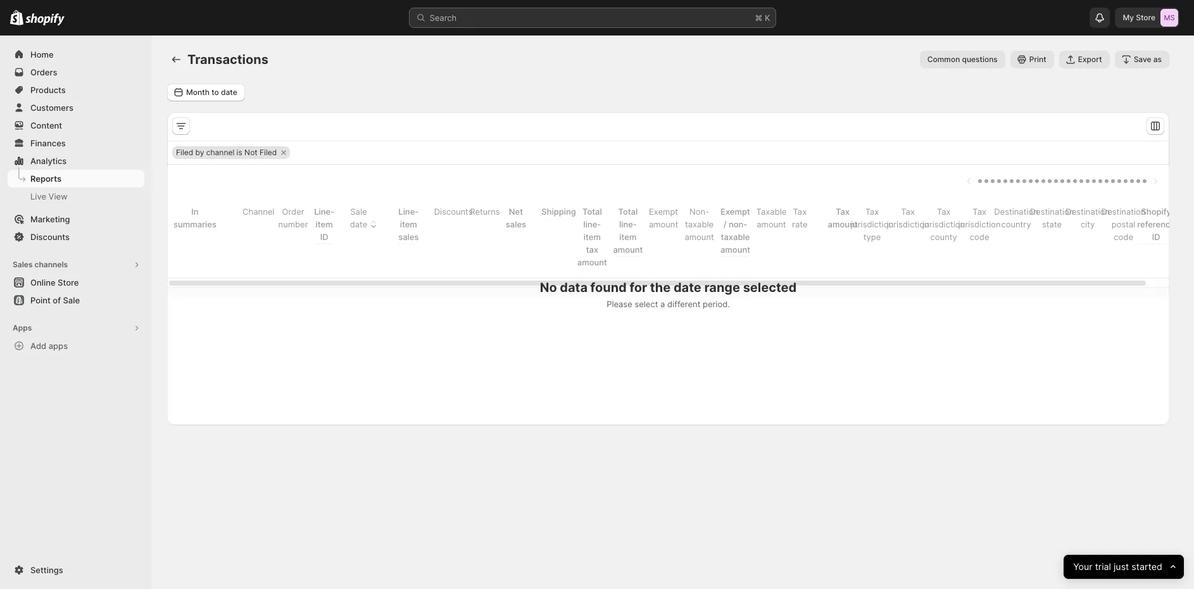 Task type: describe. For each thing, give the bounding box(es) containing it.
as
[[1154, 54, 1163, 64]]

exempt inside "exempt / non- taxable amount taxable amount tax rate"
[[721, 207, 751, 217]]

save
[[1134, 54, 1152, 64]]

save as
[[1134, 54, 1163, 64]]

jurisdiction for type
[[852, 219, 894, 229]]

destination postal code button
[[1100, 200, 1161, 249]]

online store link
[[8, 274, 144, 291]]

channel for is
[[206, 148, 235, 157]]

questions
[[963, 54, 998, 64]]

a
[[661, 299, 665, 309]]

filed by channel channel order number line- item id
[[207, 207, 335, 242]]

export button
[[1060, 51, 1110, 68]]

please
[[607, 299, 633, 309]]

products link
[[8, 81, 144, 99]]

live
[[30, 191, 46, 201]]

customers link
[[8, 99, 144, 117]]

content
[[30, 120, 62, 131]]

channel for channel
[[207, 219, 238, 229]]

code for postal
[[1115, 232, 1134, 242]]

2 total from the left
[[619, 207, 638, 217]]

state
[[1043, 219, 1062, 229]]

rate
[[793, 219, 808, 229]]

tax for tax amount
[[836, 207, 850, 217]]

marketing link
[[8, 210, 144, 228]]

online store button
[[0, 274, 152, 291]]

number
[[278, 219, 308, 229]]

by for filed by channel is not filed
[[195, 148, 204, 157]]

discounts returns net sales
[[434, 207, 526, 229]]

2 horizontal spatial filed
[[260, 148, 277, 157]]

live view
[[30, 191, 68, 201]]

/
[[724, 219, 727, 229]]

of
[[53, 295, 61, 305]]

1 total from the left
[[583, 207, 602, 217]]

2 line- from the left
[[620, 219, 637, 229]]

taxable inside "exempt / non- taxable amount taxable amount tax rate"
[[721, 232, 750, 242]]

shopify reference id
[[1138, 207, 1176, 242]]

not
[[245, 148, 258, 157]]

discounts link
[[8, 228, 144, 246]]

total line- item tax amount button
[[563, 200, 609, 276]]

type
[[864, 232, 881, 242]]

tax for tax jurisdiction county
[[937, 207, 951, 217]]

channels
[[35, 260, 68, 269]]

id inside "shopify reference id"
[[1153, 232, 1161, 242]]

country
[[1002, 219, 1032, 229]]

line- item sales
[[399, 207, 419, 242]]

discounts button
[[420, 200, 475, 224]]

exempt inside the shipping total line- item tax amount total line- item amount exempt amount
[[649, 207, 679, 217]]

item right total line- item tax amount button
[[620, 232, 637, 242]]

tax amount button
[[814, 200, 860, 238]]

tax rate button
[[778, 200, 810, 236]]

date inside sale date "button"
[[350, 219, 368, 229]]

amount inside "button"
[[685, 232, 714, 242]]

shipping total line- item tax amount total line- item amount exempt amount
[[542, 207, 679, 267]]

item inside line- item sales
[[400, 219, 417, 229]]

k
[[765, 13, 771, 23]]

non- taxable amount
[[685, 207, 714, 242]]

tax jurisdiction
[[887, 207, 930, 229]]

print
[[1030, 54, 1047, 64]]

destination state button
[[1029, 200, 1089, 236]]

shopify reference id button
[[1136, 200, 1190, 250]]

selected
[[744, 280, 797, 295]]

found
[[591, 280, 627, 295]]

taxable inside non- taxable amount
[[685, 219, 714, 229]]

shipping button
[[527, 200, 578, 225]]

exempt / non- taxable amount taxable amount tax rate
[[721, 207, 808, 255]]

my store
[[1124, 13, 1156, 22]]

item up tax
[[584, 232, 601, 242]]

finances
[[30, 138, 66, 148]]

sales
[[13, 260, 33, 269]]

export
[[1079, 54, 1103, 64]]

⌘ k
[[755, 13, 771, 23]]

select
[[635, 299, 658, 309]]

total line- item amount button
[[599, 200, 645, 263]]

destination for state
[[1031, 207, 1075, 217]]

point of sale link
[[8, 291, 144, 309]]

just
[[1114, 561, 1130, 572]]

add
[[30, 341, 46, 351]]

store for my store
[[1137, 13, 1156, 22]]

net sales button
[[491, 200, 528, 238]]

apps button
[[8, 319, 144, 337]]

item inside filed by channel channel order number line- item id
[[316, 219, 333, 229]]

destination country
[[995, 207, 1039, 229]]

home
[[30, 49, 54, 60]]

settings link
[[8, 561, 144, 579]]

trial
[[1096, 561, 1112, 572]]

orders link
[[8, 63, 144, 81]]

view
[[49, 191, 68, 201]]

your trial just started
[[1074, 561, 1163, 572]]

month
[[186, 87, 210, 97]]

started
[[1132, 561, 1163, 572]]

exempt / non- taxable amount button
[[706, 200, 753, 263]]

live view link
[[8, 188, 144, 205]]

add apps button
[[8, 337, 144, 355]]

destination city
[[1066, 207, 1111, 229]]

sale inside sale date
[[351, 207, 367, 217]]

month to date
[[186, 87, 237, 97]]

date inside month to date dropdown button
[[221, 87, 237, 97]]

the
[[651, 280, 671, 295]]

order number button
[[277, 200, 323, 236]]



Task type: vqa. For each thing, say whether or not it's contained in the screenshot.
DESTINATION COUNTRY
yes



Task type: locate. For each thing, give the bounding box(es) containing it.
taxable
[[757, 207, 787, 217]]

store
[[1137, 13, 1156, 22], [58, 277, 79, 288]]

tax up type
[[866, 207, 880, 217]]

taxable
[[685, 219, 714, 229], [721, 232, 750, 242]]

month to date button
[[167, 84, 245, 101]]

data
[[560, 280, 588, 295]]

destination up postal
[[1102, 207, 1146, 217]]

in summaries
[[174, 207, 217, 229], [174, 207, 217, 229]]

sale right line- item id button
[[351, 207, 367, 217]]

tax left 'tax jurisdiction type'
[[836, 207, 850, 217]]

non-
[[690, 207, 710, 217]]

range
[[705, 280, 741, 295]]

date inside 'no data found for the date range selected please select a different period.'
[[674, 280, 702, 295]]

1 vertical spatial by
[[228, 207, 238, 217]]

1 horizontal spatial id
[[1153, 232, 1161, 242]]

1 horizontal spatial discounts
[[434, 207, 473, 217]]

shipping
[[542, 207, 576, 217]]

5 tax from the left
[[937, 207, 951, 217]]

1 horizontal spatial total
[[619, 207, 638, 217]]

0 vertical spatial channel
[[206, 148, 235, 157]]

0 horizontal spatial taxable
[[685, 219, 714, 229]]

amount inside button
[[828, 219, 858, 229]]

0 horizontal spatial line-
[[314, 207, 335, 217]]

reports
[[30, 174, 61, 184]]

1 vertical spatial store
[[58, 277, 79, 288]]

jurisdiction for county
[[923, 219, 966, 229]]

tax left destination country
[[973, 207, 987, 217]]

0 vertical spatial by
[[195, 148, 204, 157]]

store inside button
[[58, 277, 79, 288]]

destination up country
[[995, 207, 1039, 217]]

code inside destination postal code
[[1115, 232, 1134, 242]]

filed by channel is not filed
[[176, 148, 277, 157]]

taxable amount button
[[742, 200, 789, 236]]

total right total line- item tax amount button
[[619, 207, 638, 217]]

discounts inside discounts returns net sales
[[434, 207, 473, 217]]

filed left channel
[[207, 207, 226, 217]]

1 destination from the left
[[995, 207, 1039, 217]]

line- right total line- item tax amount button
[[620, 219, 637, 229]]

apps
[[49, 341, 68, 351]]

1 horizontal spatial code
[[1115, 232, 1134, 242]]

shopify image
[[10, 10, 24, 25]]

0 horizontal spatial exempt
[[649, 207, 679, 217]]

no data found for the date range selected please select a different period.
[[540, 280, 797, 309]]

0 vertical spatial store
[[1137, 13, 1156, 22]]

1 line- from the left
[[314, 207, 335, 217]]

tax inside tax jurisdiction county
[[937, 207, 951, 217]]

common questions button
[[920, 51, 1006, 68]]

reference
[[1138, 219, 1176, 229]]

1 vertical spatial discounts
[[30, 232, 70, 242]]

sale date button
[[348, 200, 382, 236]]

my store image
[[1161, 9, 1179, 27]]

1 jurisdiction from the left
[[852, 219, 894, 229]]

taxable down non-
[[721, 232, 750, 242]]

discounts right line- item sales
[[434, 207, 473, 217]]

destination inside 'destination postal code' button
[[1102, 207, 1146, 217]]

1 horizontal spatial taxable
[[721, 232, 750, 242]]

sales right sale date "button"
[[399, 232, 419, 242]]

2 tax from the left
[[836, 207, 850, 217]]

tax for tax jurisdiction
[[902, 207, 915, 217]]

sales down the 'net'
[[506, 219, 526, 229]]

add apps
[[30, 341, 68, 351]]

destination for postal
[[1102, 207, 1146, 217]]

0 horizontal spatial sale
[[63, 295, 80, 305]]

id inside filed by channel channel order number line- item id
[[320, 232, 329, 242]]

date
[[221, 87, 237, 97], [350, 219, 368, 229], [674, 280, 702, 295]]

1 exempt from the left
[[649, 207, 679, 217]]

1 vertical spatial date
[[350, 219, 368, 229]]

taxable down non- at top
[[685, 219, 714, 229]]

0 vertical spatial sale
[[351, 207, 367, 217]]

1 code from the left
[[970, 232, 990, 242]]

online store
[[30, 277, 79, 288]]

exempt left non- at top
[[649, 207, 679, 217]]

code inside tax jurisdiction code
[[970, 232, 990, 242]]

tax amount
[[828, 207, 858, 229]]

sales inside button
[[399, 232, 419, 242]]

channel left is
[[206, 148, 235, 157]]

0 horizontal spatial discounts
[[30, 232, 70, 242]]

⌘
[[755, 13, 763, 23]]

city
[[1081, 219, 1096, 229]]

code down postal
[[1115, 232, 1134, 242]]

1 vertical spatial taxable
[[721, 232, 750, 242]]

tax jurisdiction button
[[885, 200, 944, 236]]

destination inside destination city button
[[1066, 207, 1111, 217]]

6 tax from the left
[[973, 207, 987, 217]]

transactions
[[188, 52, 269, 67]]

sales channels button
[[8, 256, 144, 274]]

date right to
[[221, 87, 237, 97]]

0 horizontal spatial store
[[58, 277, 79, 288]]

total
[[583, 207, 602, 217], [619, 207, 638, 217]]

to
[[212, 87, 219, 97]]

point of sale button
[[0, 291, 152, 309]]

2 line- from the left
[[399, 207, 419, 217]]

no
[[540, 280, 557, 295]]

0 horizontal spatial filed
[[176, 148, 193, 157]]

exempt up non-
[[721, 207, 751, 217]]

jurisdiction for code
[[959, 219, 1001, 229]]

1 horizontal spatial line-
[[620, 219, 637, 229]]

net
[[509, 207, 523, 217]]

line- item id button
[[312, 200, 349, 250]]

store for online store
[[58, 277, 79, 288]]

by left is
[[195, 148, 204, 157]]

1 line- from the left
[[584, 219, 601, 229]]

by inside filed by channel channel order number line- item id
[[228, 207, 238, 217]]

tax inside tax amount
[[836, 207, 850, 217]]

0 vertical spatial date
[[221, 87, 237, 97]]

exempt amount button
[[635, 200, 681, 236]]

destination city button
[[1065, 200, 1125, 236]]

is
[[237, 148, 242, 157]]

discounts for discounts
[[30, 232, 70, 242]]

4 tax from the left
[[902, 207, 915, 217]]

destination inside destination state button
[[1031, 207, 1075, 217]]

store up point of sale link
[[58, 277, 79, 288]]

customers
[[30, 103, 73, 113]]

2 id from the left
[[1153, 232, 1161, 242]]

non-
[[729, 219, 748, 229]]

tax left tax jurisdiction county
[[902, 207, 915, 217]]

0 vertical spatial taxable
[[685, 219, 714, 229]]

point
[[30, 295, 51, 305]]

line- item sales button
[[384, 200, 421, 250]]

discounts down marketing
[[30, 232, 70, 242]]

0 horizontal spatial code
[[970, 232, 990, 242]]

your trial just started button
[[1064, 555, 1185, 579]]

tax inside 'tax jurisdiction type'
[[866, 207, 880, 217]]

total right shipping
[[583, 207, 602, 217]]

item
[[316, 219, 333, 229], [400, 219, 417, 229], [584, 232, 601, 242], [620, 232, 637, 242]]

3 jurisdiction from the left
[[923, 219, 966, 229]]

0 vertical spatial discounts
[[434, 207, 473, 217]]

tax
[[586, 245, 599, 255]]

line- right order
[[314, 207, 335, 217]]

filed
[[176, 148, 193, 157], [260, 148, 277, 157], [207, 207, 226, 217]]

channel left channel button
[[207, 219, 238, 229]]

line- up tax
[[584, 219, 601, 229]]

reports link
[[8, 170, 144, 188]]

filed for channel
[[207, 207, 226, 217]]

2 destination from the left
[[1031, 207, 1075, 217]]

by left channel
[[228, 207, 238, 217]]

tax for tax jurisdiction code
[[973, 207, 987, 217]]

sales
[[506, 219, 526, 229], [399, 232, 419, 242]]

tax for tax jurisdiction type
[[866, 207, 880, 217]]

3 tax from the left
[[866, 207, 880, 217]]

destination country button
[[993, 200, 1053, 236]]

shopify
[[1142, 207, 1172, 217]]

code right county at the top of the page
[[970, 232, 990, 242]]

filed left is
[[176, 148, 193, 157]]

2 code from the left
[[1115, 232, 1134, 242]]

1 horizontal spatial filed
[[207, 207, 226, 217]]

tax jurisdiction type
[[852, 207, 894, 242]]

date up different
[[674, 280, 702, 295]]

line- left discounts button
[[399, 207, 419, 217]]

tax inside "exempt / non- taxable amount taxable amount tax rate"
[[793, 207, 807, 217]]

filed for is
[[176, 148, 193, 157]]

returns
[[470, 207, 500, 217]]

0 horizontal spatial total
[[583, 207, 602, 217]]

tax
[[793, 207, 807, 217], [836, 207, 850, 217], [866, 207, 880, 217], [902, 207, 915, 217], [937, 207, 951, 217], [973, 207, 987, 217]]

by
[[195, 148, 204, 157], [228, 207, 238, 217]]

line- inside line- item sales
[[399, 207, 419, 217]]

period.
[[703, 299, 730, 309]]

1 tax from the left
[[793, 207, 807, 217]]

tax inside tax jurisdiction
[[902, 207, 915, 217]]

your
[[1074, 561, 1093, 572]]

4 destination from the left
[[1102, 207, 1146, 217]]

channel inside filed by channel channel order number line- item id
[[207, 219, 238, 229]]

save as button
[[1115, 51, 1170, 68]]

sale right of
[[63, 295, 80, 305]]

2 exempt from the left
[[721, 207, 751, 217]]

my
[[1124, 13, 1135, 22]]

sales channels
[[13, 260, 68, 269]]

1 vertical spatial sale
[[63, 295, 80, 305]]

date right line- item id button
[[350, 219, 368, 229]]

1 horizontal spatial by
[[228, 207, 238, 217]]

discounts for discounts returns net sales
[[434, 207, 473, 217]]

print button
[[1011, 51, 1055, 68]]

by for filed by channel channel order number line- item id
[[228, 207, 238, 217]]

orders
[[30, 67, 57, 77]]

1 horizontal spatial sale
[[351, 207, 367, 217]]

sales inside discounts returns net sales
[[506, 219, 526, 229]]

item left discounts button
[[400, 219, 417, 229]]

home link
[[8, 46, 144, 63]]

0 horizontal spatial sales
[[399, 232, 419, 242]]

jurisdiction inside 'button'
[[959, 219, 1001, 229]]

tax jurisdiction code
[[959, 207, 1001, 242]]

destination for country
[[995, 207, 1039, 217]]

2 jurisdiction from the left
[[887, 219, 930, 229]]

summaries
[[174, 219, 217, 229], [174, 219, 217, 229]]

channel
[[243, 207, 275, 217]]

content link
[[8, 117, 144, 134]]

0 vertical spatial sales
[[506, 219, 526, 229]]

1 horizontal spatial line-
[[399, 207, 419, 217]]

1 id from the left
[[320, 232, 329, 242]]

item right number
[[316, 219, 333, 229]]

non- taxable amount button
[[671, 200, 716, 249]]

0 horizontal spatial by
[[195, 148, 204, 157]]

filed right not
[[260, 148, 277, 157]]

destination up state
[[1031, 207, 1075, 217]]

1 vertical spatial channel
[[207, 219, 238, 229]]

tax jurisdiction code button
[[957, 200, 1016, 249]]

1 vertical spatial sales
[[399, 232, 419, 242]]

2 horizontal spatial date
[[674, 280, 702, 295]]

4 jurisdiction from the left
[[959, 219, 1001, 229]]

0 horizontal spatial id
[[320, 232, 329, 242]]

destination state
[[1031, 207, 1075, 229]]

common questions
[[928, 54, 998, 64]]

1 horizontal spatial date
[[350, 219, 368, 229]]

1 horizontal spatial store
[[1137, 13, 1156, 22]]

store right my
[[1137, 13, 1156, 22]]

1 horizontal spatial sales
[[506, 219, 526, 229]]

code for jurisdiction
[[970, 232, 990, 242]]

shopify image
[[25, 13, 65, 26]]

code
[[970, 232, 990, 242], [1115, 232, 1134, 242]]

line- inside filed by channel channel order number line- item id
[[314, 207, 335, 217]]

sale inside button
[[63, 295, 80, 305]]

destination for city
[[1066, 207, 1111, 217]]

tax up county at the top of the page
[[937, 207, 951, 217]]

county
[[931, 232, 958, 242]]

0 horizontal spatial date
[[221, 87, 237, 97]]

analytics link
[[8, 152, 144, 170]]

returns button
[[456, 200, 502, 224]]

destination up "city"
[[1066, 207, 1111, 217]]

3 destination from the left
[[1066, 207, 1111, 217]]

amount
[[649, 219, 679, 229], [757, 219, 787, 229], [828, 219, 858, 229], [685, 232, 714, 242], [613, 245, 643, 255], [721, 245, 751, 255], [578, 257, 607, 267]]

in summaries button
[[172, 200, 231, 238], [172, 200, 231, 238]]

filed inside filed by channel channel order number line- item id
[[207, 207, 226, 217]]

2 vertical spatial date
[[674, 280, 702, 295]]

0 horizontal spatial line-
[[584, 219, 601, 229]]

1 horizontal spatial exempt
[[721, 207, 751, 217]]

products
[[30, 85, 66, 95]]

destination inside destination country button
[[995, 207, 1039, 217]]

tax up rate
[[793, 207, 807, 217]]

tax inside tax jurisdiction code
[[973, 207, 987, 217]]



